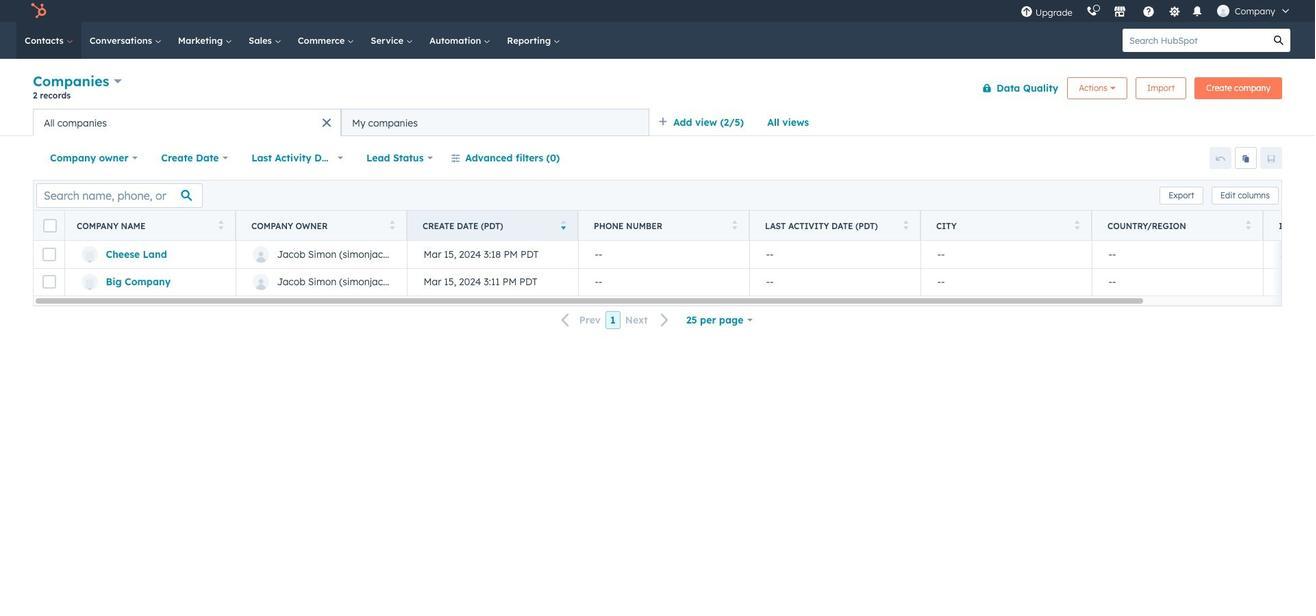 Task type: locate. For each thing, give the bounding box(es) containing it.
press to sort. image
[[732, 220, 737, 230], [1074, 220, 1079, 230]]

press to sort. image
[[218, 220, 223, 230], [389, 220, 395, 230], [903, 220, 908, 230], [1245, 220, 1251, 230]]

0 horizontal spatial press to sort. image
[[732, 220, 737, 230]]

2 press to sort. image from the left
[[1074, 220, 1079, 230]]

6 press to sort. element from the left
[[1245, 220, 1251, 232]]

menu
[[1013, 0, 1299, 22]]

marketplaces image
[[1113, 6, 1126, 18]]

press to sort. element
[[218, 220, 223, 232], [389, 220, 395, 232], [732, 220, 737, 232], [903, 220, 908, 232], [1074, 220, 1079, 232], [1245, 220, 1251, 232]]

4 press to sort. image from the left
[[1245, 220, 1251, 230]]

1 horizontal spatial press to sort. image
[[1074, 220, 1079, 230]]

2 press to sort. element from the left
[[389, 220, 395, 232]]

descending sort. press to sort ascending. image
[[561, 220, 566, 230]]

3 press to sort. image from the left
[[903, 220, 908, 230]]

1 press to sort. image from the left
[[218, 220, 223, 230]]

banner
[[33, 70, 1282, 109]]



Task type: describe. For each thing, give the bounding box(es) containing it.
2 press to sort. image from the left
[[389, 220, 395, 230]]

5 press to sort. element from the left
[[1074, 220, 1079, 232]]

1 press to sort. image from the left
[[732, 220, 737, 230]]

Search name, phone, or domain search field
[[36, 183, 203, 208]]

1 press to sort. element from the left
[[218, 220, 223, 232]]

jacob simon image
[[1217, 5, 1229, 17]]

3 press to sort. element from the left
[[732, 220, 737, 232]]

pagination navigation
[[553, 312, 677, 330]]

Search HubSpot search field
[[1123, 29, 1267, 52]]

descending sort. press to sort ascending. element
[[561, 220, 566, 232]]

4 press to sort. element from the left
[[903, 220, 908, 232]]



Task type: vqa. For each thing, say whether or not it's contained in the screenshot.
sixth THE PRESS TO SORT. element from right
yes



